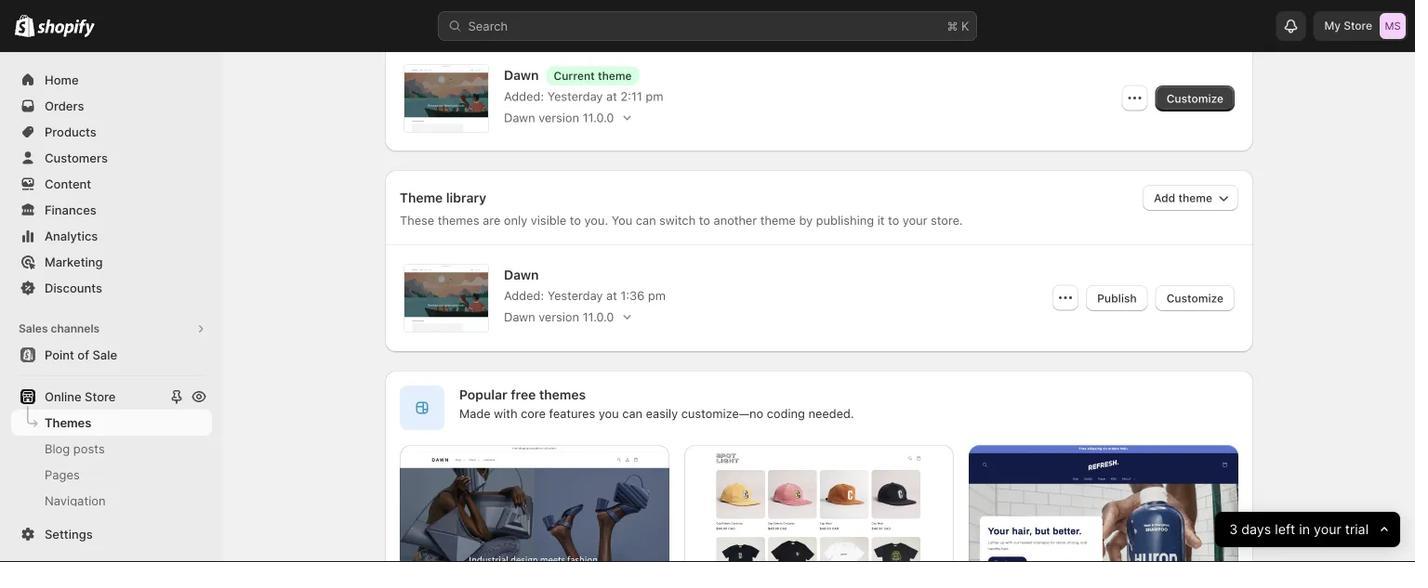 Task type: locate. For each thing, give the bounding box(es) containing it.
channels
[[51, 322, 100, 336]]

sales
[[19, 322, 48, 336]]

point of sale link
[[11, 342, 212, 368]]

days
[[1242, 522, 1272, 538]]

0 horizontal spatial store
[[85, 390, 116, 404]]

customers
[[45, 151, 108, 165]]

home
[[45, 73, 79, 87]]

store
[[1344, 19, 1373, 33], [85, 390, 116, 404]]

discounts link
[[11, 275, 212, 301]]

sale
[[92, 348, 117, 362]]

your
[[1314, 522, 1342, 538]]

store up themes link
[[85, 390, 116, 404]]

store for my store
[[1344, 19, 1373, 33]]

discounts
[[45, 281, 102, 295]]

shopify image
[[15, 15, 35, 37]]

3
[[1230, 522, 1238, 538]]

3 days left in your trial
[[1230, 522, 1369, 538]]

k
[[962, 19, 970, 33]]

1 horizontal spatial store
[[1344, 19, 1373, 33]]

in
[[1300, 522, 1311, 538]]

store right the my
[[1344, 19, 1373, 33]]

0 vertical spatial store
[[1344, 19, 1373, 33]]

trial
[[1346, 522, 1369, 538]]

pages link
[[11, 462, 212, 488]]

home link
[[11, 67, 212, 93]]

analytics
[[45, 229, 98, 243]]

settings link
[[11, 522, 212, 548]]

blog posts link
[[11, 436, 212, 462]]

point of sale button
[[0, 342, 223, 368]]

orders
[[45, 99, 84, 113]]

sales channels
[[19, 322, 100, 336]]

finances link
[[11, 197, 212, 223]]

settings
[[45, 527, 93, 542]]

of
[[78, 348, 89, 362]]

posts
[[73, 442, 105, 456]]

my store image
[[1381, 13, 1407, 39]]

1 vertical spatial store
[[85, 390, 116, 404]]

blog posts
[[45, 442, 105, 456]]

point of sale
[[45, 348, 117, 362]]

point
[[45, 348, 74, 362]]

themes link
[[11, 410, 212, 436]]



Task type: describe. For each thing, give the bounding box(es) containing it.
preferences link
[[11, 514, 212, 540]]

navigation
[[45, 494, 106, 508]]

online
[[45, 390, 82, 404]]

customers link
[[11, 145, 212, 171]]

marketing
[[45, 255, 103, 269]]

⌘
[[947, 19, 959, 33]]

online store link
[[11, 384, 166, 410]]

store for online store
[[85, 390, 116, 404]]

online store
[[45, 390, 116, 404]]

products
[[45, 125, 97, 139]]

shopify image
[[37, 19, 95, 38]]

3 days left in your trial button
[[1216, 513, 1401, 548]]

products link
[[11, 119, 212, 145]]

themes
[[45, 416, 91, 430]]

blog
[[45, 442, 70, 456]]

my
[[1325, 19, 1342, 33]]

sales channels button
[[11, 316, 212, 342]]

orders link
[[11, 93, 212, 119]]

⌘ k
[[947, 19, 970, 33]]

pages
[[45, 468, 80, 482]]

finances
[[45, 203, 97, 217]]

search
[[468, 19, 508, 33]]

left
[[1275, 522, 1296, 538]]

preferences
[[45, 520, 113, 534]]

content link
[[11, 171, 212, 197]]

content
[[45, 177, 91, 191]]

my store
[[1325, 19, 1373, 33]]

analytics link
[[11, 223, 212, 249]]

marketing link
[[11, 249, 212, 275]]

navigation link
[[11, 488, 212, 514]]



Task type: vqa. For each thing, say whether or not it's contained in the screenshot.
the Point of Sale
yes



